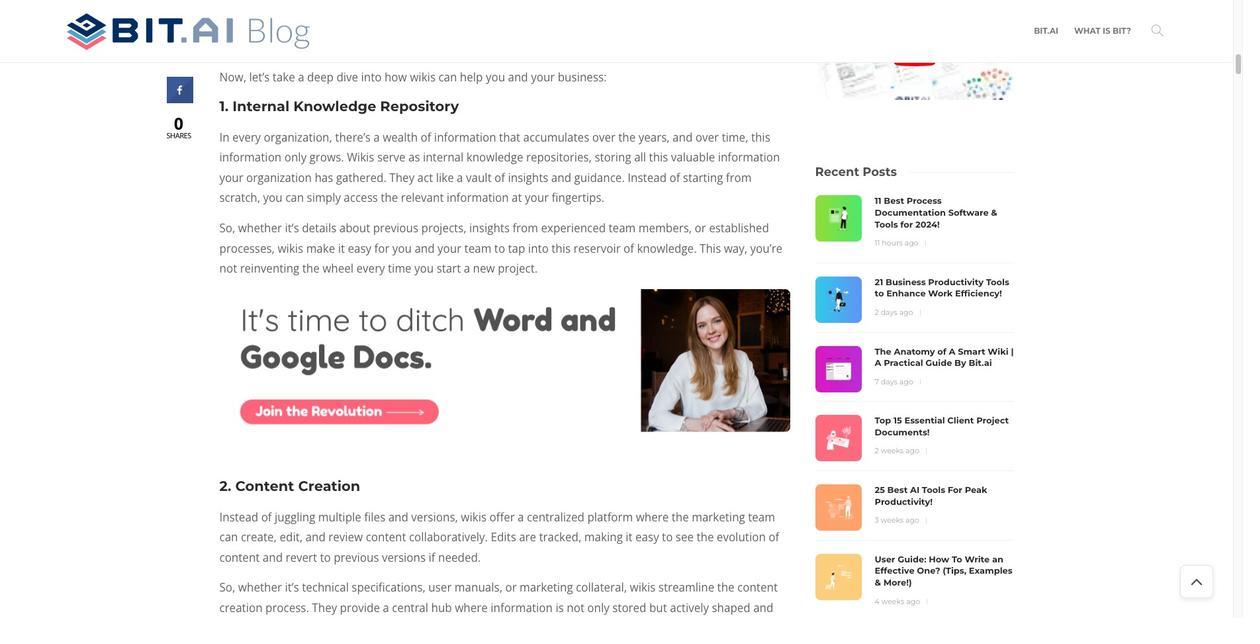 Task type: describe. For each thing, give the bounding box(es) containing it.
of right evolution
[[769, 530, 779, 545]]

posts
[[863, 165, 897, 180]]

specifications,
[[352, 580, 426, 595]]

grows.
[[310, 150, 344, 165]]

bit.ai inside the anatomy of a smart wiki | a practical guide by bit.ai
[[969, 358, 992, 368]]

a right take
[[298, 70, 304, 85]]

11 best process documentation software & tools for 2024!
[[875, 196, 997, 229]]

experienced
[[541, 220, 606, 236]]

instead inside in every organization, there's a wealth of information that accumulates over the years, and over time, this information only grows. wikis serve as internal knowledge repositories, storing all this valuable information your organization has gathered. they act like a vault of insights and guidance. instead of starting from scratch, you can simply access the relevant information at your fingertips.
[[628, 170, 667, 185]]

21 business productivity tools to enhance work efficiency! link
[[875, 277, 1014, 300]]

tools for 21 business productivity tools to enhance work efficiency!
[[986, 277, 1009, 287]]

the inside the while cunningham and his colleagues may not have been fully aware of the immense potential of wikis back then, they knew it was going to make their lives easier. since then, wikis have evolved significantly, but their core themes remain unchanged: ease of use, time-saving, collaboration, composition, and hyperlinking.
[[597, 0, 615, 14]]

so, for so, whether it's details about previous projects, insights from experienced team members, or established processes, wikis make it easy for you and your team to tap into this reservoir of knowledge. this way, you're not reinventing the wheel every time you start a new project.
[[219, 220, 235, 236]]

efficiency!
[[955, 288, 1002, 299]]

0 vertical spatial can
[[438, 70, 457, 85]]

7 days ago
[[875, 377, 913, 386]]

previous inside so, whether it's details about previous projects, insights from experienced team members, or established processes, wikis make it easy for you and your team to tap into this reservoir of knowledge. this way, you're not reinventing the wheel every time you start a new project.
[[373, 220, 418, 236]]

dive
[[337, 70, 358, 85]]

the anatomy of a smart wiki | a practical guide by bit.ai
[[875, 346, 1014, 368]]

for inside so, whether it's details about previous projects, insights from experienced team members, or established processes, wikis make it easy for you and your team to tap into this reservoir of knowledge. this way, you're not reinventing the wheel every time you start a new project.
[[374, 241, 390, 256]]

about
[[339, 220, 370, 236]]

documentation
[[875, 207, 946, 218]]

since
[[507, 19, 535, 34]]

25 best ai tools for peak productivity!
[[875, 485, 987, 507]]

you up time
[[392, 241, 412, 256]]

(tips,
[[943, 566, 967, 576]]

and right "files"
[[388, 509, 408, 525]]

write
[[965, 554, 990, 565]]

21 business productivity tools to enhance work efficiency!
[[875, 277, 1009, 299]]

0 horizontal spatial content
[[219, 550, 260, 565]]

of right aware
[[584, 0, 595, 14]]

saving,
[[485, 39, 521, 55]]

peak
[[965, 485, 987, 495]]

or inside so, whether it's technical specifications, user manuals, or marketing collateral, wikis streamline the content creation process. they provide a central hub where information is not only stored but actively shaped an
[[505, 580, 517, 595]]

cunningham
[[252, 0, 319, 14]]

while
[[219, 0, 249, 14]]

25 best ai tools for peak productivity! link
[[875, 485, 1014, 508]]

you right time
[[414, 261, 434, 276]]

needed.
[[438, 550, 481, 565]]

anatomy
[[894, 346, 935, 357]]

lives
[[444, 19, 467, 34]]

hub
[[431, 600, 452, 616]]

where inside so, whether it's technical specifications, user manuals, or marketing collateral, wikis streamline the content creation process. they provide a central hub where information is not only stored but actively shaped an
[[455, 600, 488, 616]]

project
[[977, 415, 1009, 426]]

1.
[[219, 98, 229, 114]]

can inside in every organization, there's a wealth of information that accumulates over the years, and over time, this information only grows. wikis serve as internal knowledge repositories, storing all this valuable information your organization has gathered. they act like a vault of insights and guidance. instead of starting from scratch, you can simply access the relevant information at your fingertips.
[[285, 190, 304, 205]]

information down time, at the top right of page
[[718, 150, 780, 165]]

is inside so, whether it's technical specifications, user manuals, or marketing collateral, wikis streamline the content creation process. they provide a central hub where information is not only stored but actively shaped an
[[556, 600, 564, 616]]

like
[[436, 170, 454, 185]]

weeks for 25 best ai tools for peak productivity!
[[881, 516, 904, 525]]

it inside instead of juggling multiple files and versions, wikis offer a centralized platform where the marketing team can create, edit, and review content collaboratively. edits are tracked, making it easy to see the evolution of content and revert to previous versions if needed.
[[626, 530, 633, 545]]

access
[[344, 190, 378, 205]]

best for 25
[[887, 485, 908, 495]]

4
[[875, 597, 880, 606]]

wikis down aware
[[568, 19, 593, 34]]

wheel
[[322, 261, 354, 276]]

ago for of
[[900, 377, 913, 386]]

4 weeks ago link
[[875, 597, 920, 606]]

your right at
[[525, 190, 549, 205]]

the right access
[[381, 190, 398, 205]]

wealth
[[383, 130, 418, 145]]

the up see on the right bottom of page
[[672, 509, 689, 525]]

your up scratch,
[[219, 170, 243, 185]]

wikis right how
[[410, 70, 436, 85]]

information down in
[[219, 150, 282, 165]]

ease
[[392, 39, 417, 55]]

0 vertical spatial have
[[467, 0, 492, 14]]

2 for top 15 essential client project documents!
[[875, 446, 879, 456]]

stored
[[612, 600, 646, 616]]

to left see on the right bottom of page
[[662, 530, 673, 545]]

help
[[460, 70, 483, 85]]

recent
[[815, 165, 859, 180]]

content inside so, whether it's technical specifications, user manuals, or marketing collateral, wikis streamline the content creation process. they provide a central hub where information is not only stored but actively shaped an
[[737, 580, 778, 595]]

the up all
[[618, 130, 636, 145]]

and down repositories,
[[551, 170, 571, 185]]

the inside so, whether it's technical specifications, user manuals, or marketing collateral, wikis streamline the content creation process. they provide a central hub where information is not only stored but actively shaped an
[[717, 580, 735, 595]]

the right see on the right bottom of page
[[697, 530, 714, 545]]

centralized
[[527, 509, 585, 525]]

0 horizontal spatial into
[[361, 70, 382, 85]]

to inside so, whether it's details about previous projects, insights from experienced team members, or established processes, wikis make it easy for you and your team to tap into this reservoir of knowledge. this way, you're not reinventing the wheel every time you start a new project.
[[494, 241, 505, 256]]

all
[[634, 150, 646, 165]]

files
[[364, 509, 385, 525]]

and inside so, whether it's details about previous projects, insights from experienced team members, or established processes, wikis make it easy for you and your team to tap into this reservoir of knowledge. this way, you're not reinventing the wheel every time you start a new project.
[[415, 241, 435, 256]]

1 then, from the left
[[219, 19, 246, 34]]

platform
[[587, 509, 633, 525]]

business
[[886, 277, 926, 287]]

2. content creation
[[219, 478, 360, 494]]

only inside so, whether it's technical specifications, user manuals, or marketing collateral, wikis streamline the content creation process. they provide a central hub where information is not only stored but actively shaped an
[[587, 600, 610, 616]]

tools for 25 best ai tools for peak productivity!
[[922, 485, 945, 495]]

there's
[[335, 130, 371, 145]]

2.
[[219, 478, 231, 494]]

2 for 21 business productivity tools to enhance work efficiency!
[[875, 308, 879, 317]]

ago for essential
[[906, 446, 920, 456]]

2 their from the left
[[756, 19, 781, 34]]

deep
[[307, 70, 334, 85]]

ago for productivity
[[899, 308, 913, 317]]

for inside 11 best process documentation software & tools for 2024!
[[900, 219, 913, 229]]

was
[[316, 19, 336, 34]]

from inside in every organization, there's a wealth of information that accumulates over the years, and over time, this information only grows. wikis serve as internal knowledge repositories, storing all this valuable information your organization has gathered. they act like a vault of insights and guidance. instead of starting from scratch, you can simply access the relevant information at your fingertips.
[[726, 170, 752, 185]]

by
[[955, 358, 966, 368]]

so, whether it's details about previous projects, insights from experienced team members, or established processes, wikis make it easy for you and your team to tap into this reservoir of knowledge. this way, you're not reinventing the wheel every time you start a new project.
[[219, 220, 783, 276]]

instead inside instead of juggling multiple files and versions, wikis offer a centralized platform where the marketing team can create, edit, and review content collaboratively. edits are tracked, making it easy to see the evolution of content and revert to previous versions if needed.
[[219, 509, 258, 525]]

of up create,
[[261, 509, 272, 525]]

relevant
[[401, 190, 444, 205]]

it inside so, whether it's details about previous projects, insights from experienced team members, or established processes, wikis make it easy for you and your team to tap into this reservoir of knowledge. this way, you're not reinventing the wheel every time you start a new project.
[[338, 241, 345, 256]]

start
[[437, 261, 461, 276]]

15
[[894, 415, 902, 426]]

1 vertical spatial a
[[875, 358, 881, 368]]

user
[[429, 580, 452, 595]]

hyperlinking.
[[692, 39, 760, 55]]

of down valuable
[[670, 170, 680, 185]]

productivity!
[[875, 496, 933, 507]]

to inside 21 business productivity tools to enhance work efficiency!
[[875, 288, 884, 299]]

wikis left the back
[[732, 0, 758, 14]]

21
[[875, 277, 883, 287]]

wiki
[[988, 346, 1009, 357]]

and right edit,
[[306, 530, 326, 545]]

of up significantly,
[[719, 0, 729, 14]]

can inside instead of juggling multiple files and versions, wikis offer a centralized platform where the marketing team can create, edit, and review content collaboratively. edits are tracked, making it easy to see the evolution of content and revert to previous versions if needed.
[[219, 530, 238, 545]]

technical
[[302, 580, 349, 595]]

you're
[[750, 241, 783, 256]]

hours
[[882, 238, 903, 248]]

wikis inside so, whether it's technical specifications, user manuals, or marketing collateral, wikis streamline the content creation process. they provide a central hub where information is not only stored but actively shaped an
[[630, 580, 656, 595]]

information up internal
[[434, 130, 496, 145]]

has
[[315, 170, 333, 185]]

review
[[328, 530, 363, 545]]

days for the anatomy of a smart wiki | a practical guide by bit.ai
[[881, 377, 898, 386]]

a inside instead of juggling multiple files and versions, wikis offer a centralized platform where the marketing team can create, edit, and review content collaboratively. edits are tracked, making it easy to see the evolution of content and revert to previous versions if needed.
[[518, 509, 524, 525]]

2 weeks ago link
[[875, 446, 920, 456]]

the
[[875, 346, 892, 357]]

of down knowledge
[[495, 170, 505, 185]]

your inside so, whether it's details about previous projects, insights from experienced team members, or established processes, wikis make it easy for you and your team to tap into this reservoir of knowledge. this way, you're not reinventing the wheel every time you start a new project.
[[438, 241, 462, 256]]

0 vertical spatial a
[[949, 346, 956, 357]]

& inside 11 best process documentation software & tools for 2024!
[[991, 207, 997, 218]]

now,
[[219, 70, 246, 85]]

so, for so, whether it's technical specifications, user manuals, or marketing collateral, wikis streamline the content creation process. they provide a central hub where information is not only stored but actively shaped an
[[219, 580, 235, 595]]

not inside the while cunningham and his colleagues may not have been fully aware of the immense potential of wikis back then, they knew it was going to make their lives easier. since then, wikis have evolved significantly, but their core themes remain unchanged: ease of use, time-saving, collaboration, composition, and hyperlinking.
[[446, 0, 464, 14]]

processes,
[[219, 241, 275, 256]]

of right wealth
[[421, 130, 431, 145]]

bit.ai link
[[1034, 8, 1058, 54]]

1. internal knowledge repository
[[219, 98, 459, 114]]

to inside the while cunningham and his colleagues may not have been fully aware of the immense potential of wikis back then, they knew it was going to make their lives easier. since then, wikis have evolved significantly, but their core themes remain unchanged: ease of use, time-saving, collaboration, composition, and hyperlinking.
[[371, 19, 381, 34]]

in every organization, there's a wealth of information that accumulates over the years, and over time, this information only grows. wikis serve as internal knowledge repositories, storing all this valuable information your organization has gathered. they act like a vault of insights and guidance. instead of starting from scratch, you can simply access the relevant information at your fingertips.
[[219, 130, 780, 205]]

valuable
[[671, 150, 715, 165]]

creation
[[298, 478, 360, 494]]

established
[[709, 220, 769, 236]]

bit.ai home page cta image
[[219, 289, 791, 432]]

instead of juggling multiple files and versions, wikis offer a centralized platform where the marketing team can create, edit, and review content collaboratively. edits are tracked, making it easy to see the evolution of content and revert to previous versions if needed.
[[219, 509, 779, 565]]

composition,
[[598, 39, 666, 55]]

tools inside 11 best process documentation software & tools for 2024!
[[875, 219, 898, 229]]

insights inside so, whether it's details about previous projects, insights from experienced team members, or established processes, wikis make it easy for you and your team to tap into this reservoir of knowledge. this way, you're not reinventing the wheel every time you start a new project.
[[469, 220, 510, 236]]

colleagues
[[363, 0, 418, 14]]

0 vertical spatial content
[[366, 530, 406, 545]]

of inside the anatomy of a smart wiki | a practical guide by bit.ai
[[938, 346, 947, 357]]

2 weeks ago
[[875, 446, 920, 456]]

evolution
[[717, 530, 766, 545]]

shaped
[[712, 600, 751, 616]]

essential
[[905, 415, 945, 426]]

but inside the while cunningham and his colleagues may not have been fully aware of the immense potential of wikis back then, they knew it was going to make their lives easier. since then, wikis have evolved significantly, but their core themes remain unchanged: ease of use, time-saving, collaboration, composition, and hyperlinking.
[[735, 19, 753, 34]]

enhance
[[886, 288, 926, 299]]

now, let's take a deep dive into how wikis can help you and your business:
[[219, 70, 607, 85]]

wikis
[[347, 150, 374, 165]]

one?
[[917, 566, 940, 576]]

11 best process documentation software & tools for 2024! link
[[875, 196, 1014, 230]]



Task type: vqa. For each thing, say whether or not it's contained in the screenshot.
swing on the top
no



Task type: locate. For each thing, give the bounding box(es) containing it.
going
[[339, 19, 368, 34]]

but inside so, whether it's technical specifications, user manuals, or marketing collateral, wikis streamline the content creation process. they provide a central hub where information is not only stored but actively shaped an
[[649, 600, 667, 616]]

ai
[[910, 485, 920, 495]]

and down saving,
[[508, 70, 528, 85]]

they
[[249, 19, 272, 34]]

1 whether from the top
[[238, 220, 282, 236]]

only inside in every organization, there's a wealth of information that accumulates over the years, and over time, this information only grows. wikis serve as internal knowledge repositories, storing all this valuable information your organization has gathered. they act like a vault of insights and guidance. instead of starting from scratch, you can simply access the relevant information at your fingertips.
[[284, 150, 307, 165]]

1 it's from the top
[[285, 220, 299, 236]]

1 horizontal spatial their
[[756, 19, 781, 34]]

1 vertical spatial where
[[455, 600, 488, 616]]

1 their from the left
[[416, 19, 441, 34]]

the
[[597, 0, 615, 14], [618, 130, 636, 145], [381, 190, 398, 205], [302, 261, 320, 276], [672, 509, 689, 525], [697, 530, 714, 545], [717, 580, 735, 595]]

1 vertical spatial not
[[219, 261, 237, 276]]

1 vertical spatial &
[[875, 577, 881, 588]]

1 horizontal spatial they
[[389, 170, 415, 185]]

0 horizontal spatial their
[[416, 19, 441, 34]]

at
[[512, 190, 522, 205]]

whether inside so, whether it's technical specifications, user manuals, or marketing collateral, wikis streamline the content creation process. they provide a central hub where information is not only stored but actively shaped an
[[238, 580, 282, 595]]

ago for ai
[[906, 516, 919, 525]]

0 horizontal spatial they
[[312, 600, 337, 616]]

2 vertical spatial this
[[552, 241, 571, 256]]

and down projects, on the top left of page
[[415, 241, 435, 256]]

years,
[[639, 130, 670, 145]]

marketing inside so, whether it's technical specifications, user manuals, or marketing collateral, wikis streamline the content creation process. they provide a central hub where information is not only stored but actively shaped an
[[520, 580, 573, 595]]

0 horizontal spatial only
[[284, 150, 307, 165]]

1 over from the left
[[592, 130, 616, 145]]

bit.ai left what
[[1034, 26, 1058, 36]]

11 hours ago
[[875, 238, 919, 248]]

0 horizontal spatial every
[[232, 130, 261, 145]]

2 days ago link
[[875, 308, 913, 317]]

and down create,
[[263, 550, 283, 565]]

whether up processes,
[[238, 220, 282, 236]]

over up valuable
[[696, 130, 719, 145]]

1 11 from the top
[[875, 196, 882, 206]]

weeks for top 15 essential client project documents!
[[881, 446, 904, 456]]

ago down the more!) on the bottom right of page
[[906, 597, 920, 606]]

take
[[273, 70, 295, 85]]

make inside the while cunningham and his colleagues may not have been fully aware of the immense potential of wikis back then, they knew it was going to make their lives easier. since then, wikis have evolved significantly, but their core themes remain unchanged: ease of use, time-saving, collaboration, composition, and hyperlinking.
[[384, 19, 413, 34]]

a
[[298, 70, 304, 85], [374, 130, 380, 145], [457, 170, 463, 185], [464, 261, 470, 276], [518, 509, 524, 525], [383, 600, 389, 616]]

2 horizontal spatial team
[[748, 509, 775, 525]]

a right like
[[457, 170, 463, 185]]

1 horizontal spatial make
[[384, 19, 413, 34]]

1 vertical spatial it
[[338, 241, 345, 256]]

make up ease
[[384, 19, 413, 34]]

bit.ai
[[1034, 26, 1058, 36], [969, 358, 992, 368]]

only down 'organization,'
[[284, 150, 307, 165]]

examples
[[969, 566, 1013, 576]]

0 horizontal spatial a
[[875, 358, 881, 368]]

1 horizontal spatial &
[[991, 207, 997, 218]]

easy inside so, whether it's details about previous projects, insights from experienced team members, or established processes, wikis make it easy for you and your team to tap into this reservoir of knowledge. this way, you're not reinventing the wheel every time you start a new project.
[[348, 241, 371, 256]]

1 horizontal spatial but
[[735, 19, 753, 34]]

1 horizontal spatial can
[[285, 190, 304, 205]]

have up easier.
[[467, 0, 492, 14]]

tools right ai
[[922, 485, 945, 495]]

wikis left offer
[[461, 509, 487, 525]]

1 horizontal spatial bit.ai
[[1034, 26, 1058, 36]]

weeks
[[881, 446, 904, 456], [881, 516, 904, 525], [882, 597, 904, 606]]

this right all
[[649, 150, 668, 165]]

central
[[392, 600, 428, 616]]

1 horizontal spatial a
[[949, 346, 956, 357]]

tools up hours
[[875, 219, 898, 229]]

1 days from the top
[[881, 308, 897, 317]]

top 15 essential client project documents!
[[875, 415, 1009, 437]]

manuals,
[[455, 580, 502, 595]]

best up productivity!
[[887, 485, 908, 495]]

they inside so, whether it's technical specifications, user manuals, or marketing collateral, wikis streamline the content creation process. they provide a central hub where information is not only stored but actively shaped an
[[312, 600, 337, 616]]

where right "platform"
[[636, 509, 669, 525]]

a left wealth
[[374, 130, 380, 145]]

can left 'help' at the left of page
[[438, 70, 457, 85]]

knowledge
[[293, 98, 376, 114]]

1 vertical spatial it's
[[285, 580, 299, 595]]

information down "manuals,"
[[491, 600, 553, 616]]

not up lives
[[446, 0, 464, 14]]

2 horizontal spatial this
[[751, 130, 770, 145]]

25
[[875, 485, 885, 495]]

best up documentation
[[884, 196, 904, 206]]

this inside so, whether it's details about previous projects, insights from experienced team members, or established processes, wikis make it easy for you and your team to tap into this reservoir of knowledge. this way, you're not reinventing the wheel every time you start a new project.
[[552, 241, 571, 256]]

it's left "details"
[[285, 220, 299, 236]]

so, inside so, whether it's technical specifications, user manuals, or marketing collateral, wikis streamline the content creation process. they provide a central hub where information is not only stored but actively shaped an
[[219, 580, 235, 595]]

7 days ago link
[[875, 377, 913, 386]]

and left his
[[322, 0, 342, 14]]

2 over from the left
[[696, 130, 719, 145]]

insights
[[508, 170, 548, 185], [469, 220, 510, 236]]

0 vertical spatial it's
[[285, 220, 299, 236]]

it's for details
[[285, 220, 299, 236]]

you inside in every organization, there's a wealth of information that accumulates over the years, and over time, this information only grows. wikis serve as internal knowledge repositories, storing all this valuable information your organization has gathered. they act like a vault of insights and guidance. instead of starting from scratch, you can simply access the relevant information at your fingertips.
[[263, 190, 283, 205]]

1 horizontal spatial every
[[357, 261, 385, 276]]

2 vertical spatial weeks
[[882, 597, 904, 606]]

best for 11
[[884, 196, 904, 206]]

days
[[881, 308, 897, 317], [881, 377, 898, 386]]

0 vertical spatial but
[[735, 19, 753, 34]]

0 vertical spatial days
[[881, 308, 897, 317]]

& inside user guide: how to write an effective one? (tips, examples & more!)
[[875, 577, 881, 588]]

0 vertical spatial bit.ai
[[1034, 26, 1058, 36]]

into right tap
[[528, 241, 549, 256]]

content down create,
[[219, 550, 260, 565]]

1 horizontal spatial content
[[366, 530, 406, 545]]

this down experienced
[[552, 241, 571, 256]]

it's inside so, whether it's details about previous projects, insights from experienced team members, or established processes, wikis make it easy for you and your team to tap into this reservoir of knowledge. this way, you're not reinventing the wheel every time you start a new project.
[[285, 220, 299, 236]]

1 vertical spatial tools
[[986, 277, 1009, 287]]

1 horizontal spatial marketing
[[692, 509, 745, 525]]

but right stored at bottom
[[649, 600, 667, 616]]

into right dive
[[361, 70, 382, 85]]

information inside so, whether it's technical specifications, user manuals, or marketing collateral, wikis streamline the content creation process. they provide a central hub where information is not only stored but actively shaped an
[[491, 600, 553, 616]]

are
[[519, 530, 536, 545]]

easy down about
[[348, 241, 371, 256]]

whether inside so, whether it's details about previous projects, insights from experienced team members, or established processes, wikis make it easy for you and your team to tap into this reservoir of knowledge. this way, you're not reinventing the wheel every time you start a new project.
[[238, 220, 282, 236]]

& up 4
[[875, 577, 881, 588]]

1 vertical spatial content
[[219, 550, 260, 565]]

1 vertical spatial only
[[587, 600, 610, 616]]

back
[[761, 0, 785, 14]]

guide
[[926, 358, 952, 368]]

serve
[[377, 150, 405, 165]]

2 down top
[[875, 446, 879, 456]]

make down "details"
[[306, 241, 335, 256]]

edits
[[491, 530, 516, 545]]

internal
[[423, 150, 464, 165]]

2 horizontal spatial can
[[438, 70, 457, 85]]

1 vertical spatial marketing
[[520, 580, 573, 595]]

process
[[907, 196, 942, 206]]

0 horizontal spatial tools
[[875, 219, 898, 229]]

your down collaboration,
[[531, 70, 555, 85]]

1 vertical spatial have
[[596, 19, 621, 34]]

you right 'help' at the left of page
[[486, 70, 505, 85]]

from up tap
[[513, 220, 538, 236]]

0 horizontal spatial instead
[[219, 509, 258, 525]]

edit,
[[280, 530, 303, 545]]

insights up at
[[508, 170, 548, 185]]

0 vertical spatial is
[[1103, 26, 1111, 36]]

been
[[495, 0, 521, 14]]

tools inside 25 best ai tools for peak productivity!
[[922, 485, 945, 495]]

collaboration,
[[524, 39, 596, 55]]

0 horizontal spatial have
[[467, 0, 492, 14]]

3
[[875, 516, 879, 525]]

weeks for user guide: how to write an effective one? (tips, examples & more!)
[[882, 597, 904, 606]]

your up start
[[438, 241, 462, 256]]

team inside instead of juggling multiple files and versions, wikis offer a centralized platform where the marketing team can create, edit, and review content collaboratively. edits are tracked, making it easy to see the evolution of content and revert to previous versions if needed.
[[748, 509, 775, 525]]

2 vertical spatial not
[[567, 600, 584, 616]]

so, inside so, whether it's details about previous projects, insights from experienced team members, or established processes, wikis make it easy for you and your team to tap into this reservoir of knowledge. this way, you're not reinventing the wheel every time you start a new project.
[[219, 220, 235, 236]]

a left new
[[464, 261, 470, 276]]

the inside so, whether it's details about previous projects, insights from experienced team members, or established processes, wikis make it easy for you and your team to tap into this reservoir of knowledge. this way, you're not reinventing the wheel every time you start a new project.
[[302, 261, 320, 276]]

it's up "process."
[[285, 580, 299, 595]]

0 vertical spatial insights
[[508, 170, 548, 185]]

1 2 from the top
[[875, 308, 879, 317]]

it's inside so, whether it's technical specifications, user manuals, or marketing collateral, wikis streamline the content creation process. they provide a central hub where information is not only stored but actively shaped an
[[285, 580, 299, 595]]

1 horizontal spatial tools
[[922, 485, 945, 495]]

1 vertical spatial team
[[464, 241, 491, 256]]

1 horizontal spatial only
[[587, 600, 610, 616]]

previous inside instead of juggling multiple files and versions, wikis offer a centralized platform where the marketing team can create, edit, and review content collaboratively. edits are tracked, making it easy to see the evolution of content and revert to previous versions if needed.
[[334, 550, 379, 565]]

2 down 21
[[875, 308, 879, 317]]

it inside the while cunningham and his colleagues may not have been fully aware of the immense potential of wikis back then, they knew it was going to make their lives easier. since then, wikis have evolved significantly, but their core themes remain unchanged: ease of use, time-saving, collaboration, composition, and hyperlinking.
[[306, 19, 313, 34]]

0 vertical spatial &
[[991, 207, 997, 218]]

whether for creation
[[238, 580, 282, 595]]

1 vertical spatial make
[[306, 241, 335, 256]]

days right 7
[[881, 377, 898, 386]]

to right "revert"
[[320, 550, 331, 565]]

4 weeks ago
[[875, 597, 920, 606]]

magnifier image
[[1152, 24, 1164, 36]]

user
[[875, 554, 895, 565]]

content down "files"
[[366, 530, 406, 545]]

2 horizontal spatial it
[[626, 530, 633, 545]]

2 horizontal spatial tools
[[986, 277, 1009, 287]]

0 horizontal spatial over
[[592, 130, 616, 145]]

every inside in every organization, there's a wealth of information that accumulates over the years, and over time, this information only grows. wikis serve as internal knowledge repositories, storing all this valuable information your organization has gathered. they act like a vault of insights and guidance. instead of starting from scratch, you can simply access the relevant information at your fingertips.
[[232, 130, 261, 145]]

1 horizontal spatial for
[[900, 219, 913, 229]]

easy inside instead of juggling multiple files and versions, wikis offer a centralized platform where the marketing team can create, edit, and review content collaboratively. edits are tracked, making it easy to see the evolution of content and revert to previous versions if needed.
[[636, 530, 659, 545]]

of right reservoir
[[624, 241, 634, 256]]

easy
[[348, 241, 371, 256], [636, 530, 659, 545]]

into inside so, whether it's details about previous projects, insights from experienced team members, or established processes, wikis make it easy for you and your team to tap into this reservoir of knowledge. this way, you're not reinventing the wheel every time you start a new project.
[[528, 241, 549, 256]]

0 vertical spatial this
[[751, 130, 770, 145]]

make
[[384, 19, 413, 34], [306, 241, 335, 256]]

0 vertical spatial make
[[384, 19, 413, 34]]

a inside so, whether it's details about previous projects, insights from experienced team members, or established processes, wikis make it easy for you and your team to tap into this reservoir of knowledge. this way, you're not reinventing the wheel every time you start a new project.
[[464, 261, 470, 276]]

tools inside 21 business productivity tools to enhance work efficiency!
[[986, 277, 1009, 287]]

11 for 11 hours ago
[[875, 238, 880, 248]]

juggling
[[275, 509, 315, 525]]

they inside in every organization, there's a wealth of information that accumulates over the years, and over time, this information only grows. wikis serve as internal knowledge repositories, storing all this valuable information your organization has gathered. they act like a vault of insights and guidance. instead of starting from scratch, you can simply access the relevant information at your fingertips.
[[389, 170, 415, 185]]

creation
[[219, 600, 263, 616]]

smart
[[958, 346, 985, 357]]

content
[[235, 478, 294, 494]]

streamline
[[659, 580, 714, 595]]

0 horizontal spatial not
[[219, 261, 237, 276]]

and down significantly,
[[669, 39, 689, 55]]

2 11 from the top
[[875, 238, 880, 248]]

0 vertical spatial easy
[[348, 241, 371, 256]]

2 days from the top
[[881, 377, 898, 386]]

2 it's from the top
[[285, 580, 299, 595]]

it right making
[[626, 530, 633, 545]]

of left use, at the top
[[419, 39, 430, 55]]

2 2 from the top
[[875, 446, 879, 456]]

2 so, from the top
[[219, 580, 235, 595]]

wikis up stored at bottom
[[630, 580, 656, 595]]

2 whether from the top
[[238, 580, 282, 595]]

team up new
[[464, 241, 491, 256]]

instead
[[628, 170, 667, 185], [219, 509, 258, 525]]

0 vertical spatial team
[[609, 220, 636, 236]]

tracked,
[[539, 530, 581, 545]]

bit blog image
[[62, 10, 320, 53]]

not inside so, whether it's technical specifications, user manuals, or marketing collateral, wikis streamline the content creation process. they provide a central hub where information is not only stored but actively shaped an
[[567, 600, 584, 616]]

content up shaped in the right bottom of the page
[[737, 580, 778, 595]]

0 horizontal spatial it
[[306, 19, 313, 34]]

tools
[[875, 219, 898, 229], [986, 277, 1009, 287], [922, 485, 945, 495]]

best inside 11 best process documentation software & tools for 2024!
[[884, 196, 904, 206]]

1 horizontal spatial then,
[[538, 19, 565, 34]]

2 horizontal spatial not
[[567, 600, 584, 616]]

versions
[[382, 550, 426, 565]]

0 vertical spatial every
[[232, 130, 261, 145]]

to left tap
[[494, 241, 505, 256]]

1 horizontal spatial into
[[528, 241, 549, 256]]

0 vertical spatial marketing
[[692, 509, 745, 525]]

details
[[302, 220, 336, 236]]

knowledge
[[467, 150, 523, 165]]

ago for how
[[906, 597, 920, 606]]

11 for 11 best process documentation software & tools for 2024!
[[875, 196, 882, 206]]

1 vertical spatial whether
[[238, 580, 282, 595]]

of inside so, whether it's details about previous projects, insights from experienced team members, or established processes, wikis make it easy for you and your team to tap into this reservoir of knowledge. this way, you're not reinventing the wheel every time you start a new project.
[[624, 241, 634, 256]]

2 days ago
[[875, 308, 913, 317]]

insights inside in every organization, there's a wealth of information that accumulates over the years, and over time, this information only grows. wikis serve as internal knowledge repositories, storing all this valuable information your organization has gathered. they act like a vault of insights and guidance. instead of starting from scratch, you can simply access the relevant information at your fingertips.
[[508, 170, 548, 185]]

2 then, from the left
[[538, 19, 565, 34]]

0 vertical spatial weeks
[[881, 446, 904, 456]]

0 vertical spatial or
[[695, 220, 706, 236]]

1 horizontal spatial it
[[338, 241, 345, 256]]

storing
[[595, 150, 631, 165]]

remain
[[288, 39, 325, 55]]

0 vertical spatial so,
[[219, 220, 235, 236]]

& right the software
[[991, 207, 997, 218]]

0 horizontal spatial where
[[455, 600, 488, 616]]

0 horizontal spatial team
[[464, 241, 491, 256]]

marketing inside instead of juggling multiple files and versions, wikis offer a centralized platform where the marketing team can create, edit, and review content collaboratively. edits are tracked, making it easy to see the evolution of content and revert to previous versions if needed.
[[692, 509, 745, 525]]

1 vertical spatial weeks
[[881, 516, 904, 525]]

wikis inside instead of juggling multiple files and versions, wikis offer a centralized platform where the marketing team can create, edit, and review content collaboratively. edits are tracked, making it easy to see the evolution of content and revert to previous versions if needed.
[[461, 509, 487, 525]]

information down vault
[[447, 190, 509, 205]]

0 horizontal spatial &
[[875, 577, 881, 588]]

0 horizontal spatial this
[[552, 241, 571, 256]]

0 vertical spatial for
[[900, 219, 913, 229]]

2 horizontal spatial content
[[737, 580, 778, 595]]

previous down relevant
[[373, 220, 418, 236]]

so, whether it's technical specifications, user manuals, or marketing collateral, wikis streamline the content creation process. they provide a central hub where information is not only stored but actively shaped an
[[219, 580, 778, 618]]

for down documentation
[[900, 219, 913, 229]]

2 vertical spatial tools
[[922, 485, 945, 495]]

time,
[[722, 130, 748, 145]]

knew
[[275, 19, 303, 34]]

then, up collaboration,
[[538, 19, 565, 34]]

1 vertical spatial every
[[357, 261, 385, 276]]

where inside instead of juggling multiple files and versions, wikis offer a centralized platform where the marketing team can create, edit, and review content collaboratively. edits are tracked, making it easy to see the evolution of content and revert to previous versions if needed.
[[636, 509, 669, 525]]

a
[[949, 346, 956, 357], [875, 358, 881, 368]]

over
[[592, 130, 616, 145], [696, 130, 719, 145]]

where
[[636, 509, 669, 525], [455, 600, 488, 616]]

1 vertical spatial so,
[[219, 580, 235, 595]]

every right in
[[232, 130, 261, 145]]

1 so, from the top
[[219, 220, 235, 236]]

0 vertical spatial tools
[[875, 219, 898, 229]]

1 horizontal spatial this
[[649, 150, 668, 165]]

create,
[[241, 530, 277, 545]]

it's for technical
[[285, 580, 299, 595]]

or right "manuals,"
[[505, 580, 517, 595]]

tools up efficiency!
[[986, 277, 1009, 287]]

ago for process
[[905, 238, 919, 248]]

1 vertical spatial into
[[528, 241, 549, 256]]

can left create,
[[219, 530, 238, 545]]

a inside so, whether it's technical specifications, user manuals, or marketing collateral, wikis streamline the content creation process. they provide a central hub where information is not only stored but actively shaped an
[[383, 600, 389, 616]]

marketing up evolution
[[692, 509, 745, 525]]

1 horizontal spatial is
[[1103, 26, 1111, 36]]

0 horizontal spatial easy
[[348, 241, 371, 256]]

or inside so, whether it's details about previous projects, insights from experienced team members, or established processes, wikis make it easy for you and your team to tap into this reservoir of knowledge. this way, you're not reinventing the wheel every time you start a new project.
[[695, 220, 706, 236]]

1 vertical spatial easy
[[636, 530, 659, 545]]

potential
[[669, 0, 716, 14]]

starting
[[683, 170, 723, 185]]

1 vertical spatial or
[[505, 580, 517, 595]]

not inside so, whether it's details about previous projects, insights from experienced team members, or established processes, wikis make it easy for you and your team to tap into this reservoir of knowledge. this way, you're not reinventing the wheel every time you start a new project.
[[219, 261, 237, 276]]

0 horizontal spatial marketing
[[520, 580, 573, 595]]

team up evolution
[[748, 509, 775, 525]]

but
[[735, 19, 753, 34], [649, 600, 667, 616]]

see
[[676, 530, 694, 545]]

if
[[429, 550, 435, 565]]

a down the the
[[875, 358, 881, 368]]

bit?
[[1113, 26, 1131, 36]]

days for 21 business productivity tools to enhance work efficiency!
[[881, 308, 897, 317]]

make inside so, whether it's details about previous projects, insights from experienced team members, or established processes, wikis make it easy for you and your team to tap into this reservoir of knowledge. this way, you're not reinventing the wheel every time you start a new project.
[[306, 241, 335, 256]]

they down technical
[[312, 600, 337, 616]]

best inside 25 best ai tools for peak productivity!
[[887, 485, 908, 495]]

software
[[948, 207, 989, 218]]

repository
[[380, 98, 459, 114]]

whether for processes,
[[238, 220, 282, 236]]

documents!
[[875, 427, 930, 437]]

every inside so, whether it's details about previous projects, insights from experienced team members, or established processes, wikis make it easy for you and your team to tap into this reservoir of knowledge. this way, you're not reinventing the wheel every time you start a new project.
[[357, 261, 385, 276]]

0 vertical spatial best
[[884, 196, 904, 206]]

and up valuable
[[673, 130, 693, 145]]

1 horizontal spatial over
[[696, 130, 719, 145]]

themes
[[245, 39, 285, 55]]

wikis up reinventing
[[278, 241, 303, 256]]

insights up tap
[[469, 220, 510, 236]]

2 vertical spatial team
[[748, 509, 775, 525]]

not down processes,
[[219, 261, 237, 276]]

but up hyperlinking.
[[735, 19, 753, 34]]

to right going
[[371, 19, 381, 34]]

for
[[948, 485, 962, 495]]

wikis inside so, whether it's details about previous projects, insights from experienced team members, or established processes, wikis make it easy for you and your team to tap into this reservoir of knowledge. this way, you're not reinventing the wheel every time you start a new project.
[[278, 241, 303, 256]]

to down 21
[[875, 288, 884, 299]]

reinventing
[[240, 261, 299, 276]]

significantly,
[[668, 19, 732, 34]]

the left immense
[[597, 0, 615, 14]]

fully
[[524, 0, 546, 14]]

of up guide
[[938, 346, 947, 357]]

|
[[1011, 346, 1014, 357]]

or up this
[[695, 220, 706, 236]]

0 horizontal spatial is
[[556, 600, 564, 616]]

evolved
[[624, 19, 665, 34]]

this right time, at the top right of page
[[751, 130, 770, 145]]

whether up the creation
[[238, 580, 282, 595]]

then,
[[219, 19, 246, 34], [538, 19, 565, 34]]

0 vertical spatial not
[[446, 0, 464, 14]]

11 inside 11 best process documentation software & tools for 2024!
[[875, 196, 882, 206]]

ago down practical
[[900, 377, 913, 386]]

0 horizontal spatial can
[[219, 530, 238, 545]]

not down collateral,
[[567, 600, 584, 616]]

team up reservoir
[[609, 220, 636, 236]]

ago right hours
[[905, 238, 919, 248]]

1 vertical spatial this
[[649, 150, 668, 165]]

from
[[726, 170, 752, 185], [513, 220, 538, 236]]

versions,
[[411, 509, 458, 525]]

ago down documents!
[[906, 446, 920, 456]]

1 horizontal spatial or
[[695, 220, 706, 236]]

it's
[[285, 220, 299, 236], [285, 580, 299, 595]]

previous
[[373, 220, 418, 236], [334, 550, 379, 565]]

0 horizontal spatial from
[[513, 220, 538, 236]]

how
[[929, 554, 949, 565]]

from inside so, whether it's details about previous projects, insights from experienced team members, or established processes, wikis make it easy for you and your team to tap into this reservoir of knowledge. this way, you're not reinventing the wheel every time you start a new project.
[[513, 220, 538, 236]]

have up composition,
[[596, 19, 621, 34]]

0 vertical spatial they
[[389, 170, 415, 185]]

whether
[[238, 220, 282, 236], [238, 580, 282, 595]]

0 vertical spatial where
[[636, 509, 669, 525]]



